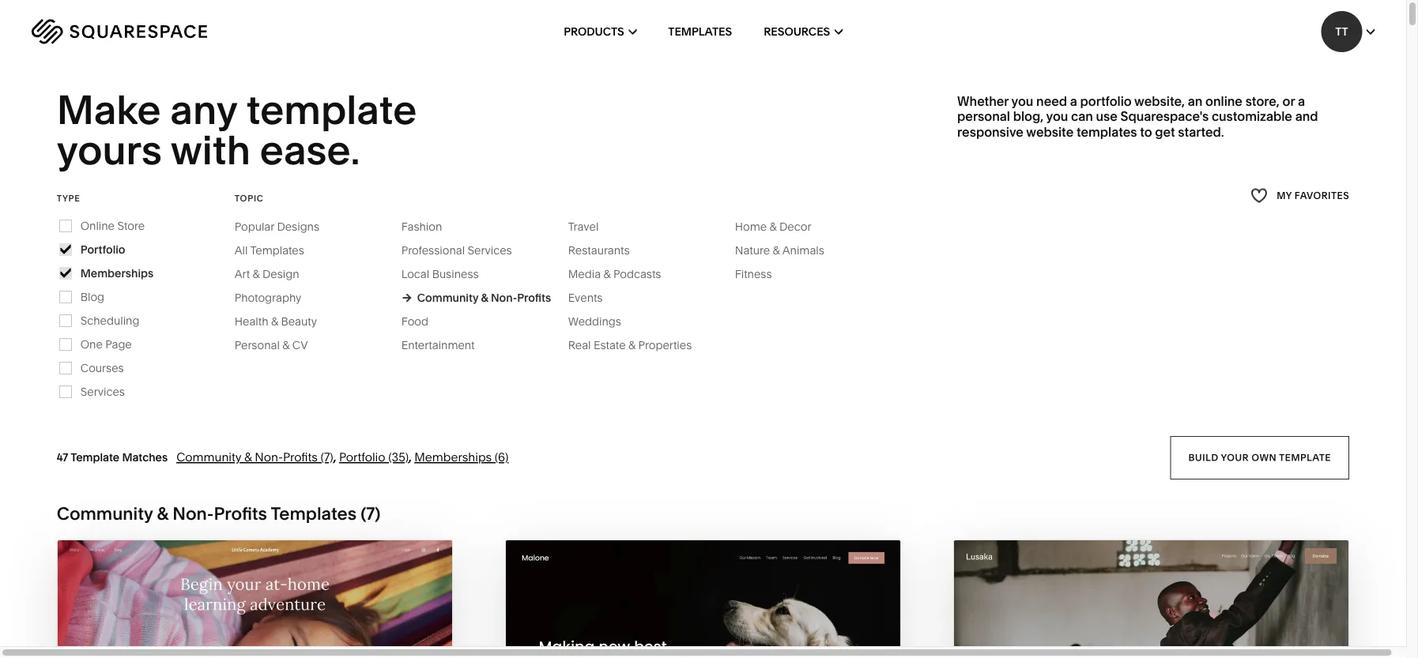 Task type: locate. For each thing, give the bounding box(es) containing it.
1 vertical spatial profits
[[283, 450, 318, 465]]

memberships
[[80, 267, 154, 280], [415, 450, 492, 465]]

build your own template
[[1189, 452, 1332, 464]]

1 horizontal spatial you
[[1047, 109, 1069, 124]]

local
[[402, 268, 430, 281]]

0 horizontal spatial non-
[[173, 503, 214, 525]]

all
[[235, 244, 248, 257]]

my favorites link
[[1251, 185, 1350, 206]]

template
[[71, 451, 120, 464]]

photography
[[235, 291, 302, 305]]

whether
[[958, 94, 1009, 109]]

popular designs
[[235, 220, 320, 234]]

0 vertical spatial template
[[247, 85, 417, 134]]

0 horizontal spatial template
[[247, 85, 417, 134]]

services up business
[[468, 244, 512, 257]]

1 horizontal spatial template
[[1280, 452, 1332, 464]]

community up community & non-profits templates ( 7 )
[[176, 450, 241, 465]]

entertainment
[[402, 339, 475, 352]]

a
[[1071, 94, 1078, 109], [1298, 94, 1306, 109]]

portfolio
[[80, 243, 125, 256], [339, 450, 386, 465]]

2 horizontal spatial community
[[417, 291, 479, 305]]

a right need
[[1071, 94, 1078, 109]]

ease.
[[260, 125, 360, 174]]

community
[[417, 291, 479, 305], [176, 450, 241, 465], [57, 503, 153, 525]]

build
[[1189, 452, 1219, 464]]

community & non-profits link
[[402, 291, 551, 305]]

business
[[432, 268, 479, 281]]

local business link
[[402, 268, 495, 281]]

matches
[[122, 451, 168, 464]]

profits left (7)
[[283, 450, 318, 465]]

& up community & non-profits templates ( 7 )
[[244, 450, 252, 465]]

0 vertical spatial templates
[[668, 25, 732, 38]]

personal & cv
[[235, 339, 308, 352]]

media & podcasts link
[[568, 268, 677, 281]]

nature
[[735, 244, 770, 257]]

1 vertical spatial template
[[1280, 452, 1332, 464]]

0 vertical spatial non-
[[491, 291, 517, 305]]

& down the local business link
[[481, 291, 489, 305]]

& right home
[[770, 220, 777, 234]]

2 vertical spatial profits
[[214, 503, 267, 525]]

& for community & non-profits templates ( 7 )
[[157, 503, 169, 525]]

use
[[1097, 109, 1118, 124]]

my
[[1277, 190, 1293, 201]]

0 horizontal spatial portfolio
[[80, 243, 125, 256]]

properties
[[639, 339, 692, 352]]

& for nature & animals
[[773, 244, 780, 257]]

0 horizontal spatial community
[[57, 503, 153, 525]]

2 horizontal spatial non-
[[491, 291, 517, 305]]

memberships left (6)
[[415, 450, 492, 465]]

2 vertical spatial community
[[57, 503, 153, 525]]

& for home & decor
[[770, 220, 777, 234]]

popular designs link
[[235, 220, 335, 234]]

tt button
[[1322, 11, 1375, 52]]

profits left events at top left
[[517, 291, 551, 305]]

resources button
[[764, 0, 843, 63]]

memberships up blog
[[80, 267, 154, 280]]

weddings
[[568, 315, 622, 328]]

0 horizontal spatial profits
[[214, 503, 267, 525]]

& left cv
[[283, 339, 290, 352]]

1 horizontal spatial non-
[[255, 450, 283, 465]]

& right art
[[253, 268, 260, 281]]

1 horizontal spatial a
[[1298, 94, 1306, 109]]

portfolio right (7)
[[339, 450, 386, 465]]

2 , from the left
[[409, 450, 412, 465]]

1 horizontal spatial portfolio
[[339, 450, 386, 465]]

memberships (6) link
[[415, 450, 509, 465]]

1 vertical spatial community
[[176, 450, 241, 465]]

restaurants link
[[568, 244, 646, 257]]

1 vertical spatial non-
[[255, 450, 283, 465]]

services
[[468, 244, 512, 257], [80, 385, 125, 399]]

real estate & properties
[[568, 339, 692, 352]]

1 vertical spatial services
[[80, 385, 125, 399]]

non- for community & non-profits (7) , portfolio (35) , memberships (6)
[[255, 450, 283, 465]]

1 horizontal spatial ,
[[409, 450, 412, 465]]

community for community & non-profits (7) , portfolio (35) , memberships (6)
[[176, 450, 241, 465]]

2 vertical spatial non-
[[173, 503, 214, 525]]

1 vertical spatial memberships
[[415, 450, 492, 465]]

2 horizontal spatial profits
[[517, 291, 551, 305]]

(
[[361, 503, 366, 525]]

profits for community & non-profits (7) , portfolio (35) , memberships (6)
[[283, 450, 318, 465]]

professional services link
[[402, 244, 528, 257]]

0 horizontal spatial memberships
[[80, 267, 154, 280]]

professional services
[[402, 244, 512, 257]]

community down the local business link
[[417, 291, 479, 305]]

events link
[[568, 291, 619, 305]]

& down matches
[[157, 503, 169, 525]]

any
[[170, 85, 237, 134]]

,
[[333, 450, 336, 465], [409, 450, 412, 465]]

2 vertical spatial templates
[[271, 503, 357, 525]]

media & podcasts
[[568, 268, 662, 281]]

community & non-profits
[[417, 291, 551, 305]]

& right the media
[[604, 268, 611, 281]]

& right nature
[[773, 244, 780, 257]]

personal
[[235, 339, 280, 352]]

portfolio down online
[[80, 243, 125, 256]]

& right 'estate'
[[629, 339, 636, 352]]

build your own template button
[[1171, 436, 1350, 480]]

art & design link
[[235, 268, 315, 281]]

community for community & non-profits templates ( 7 )
[[57, 503, 153, 525]]

you
[[1012, 94, 1034, 109], [1047, 109, 1069, 124]]

fitness
[[735, 268, 772, 281]]

squarespace's
[[1121, 109, 1209, 124]]

template
[[247, 85, 417, 134], [1280, 452, 1332, 464]]

to
[[1140, 124, 1153, 139]]

restaurants
[[568, 244, 630, 257]]

resources
[[764, 25, 831, 38]]

0 vertical spatial portfolio
[[80, 243, 125, 256]]

favorites
[[1295, 190, 1350, 201]]

website
[[1027, 124, 1074, 139]]

you left can
[[1047, 109, 1069, 124]]

0 vertical spatial community
[[417, 291, 479, 305]]

nature & animals link
[[735, 244, 841, 257]]

you left need
[[1012, 94, 1034, 109]]

profits for community & non-profits
[[517, 291, 551, 305]]

lusaka element
[[955, 541, 1349, 659]]

online
[[1206, 94, 1243, 109]]

&
[[770, 220, 777, 234], [773, 244, 780, 257], [253, 268, 260, 281], [604, 268, 611, 281], [481, 291, 489, 305], [271, 315, 278, 328], [283, 339, 290, 352], [629, 339, 636, 352], [244, 450, 252, 465], [157, 503, 169, 525]]

community down the 47 template matches
[[57, 503, 153, 525]]

decor
[[780, 220, 812, 234]]

, left the memberships (6) link
[[409, 450, 412, 465]]

0 vertical spatial profits
[[517, 291, 551, 305]]

& for media & podcasts
[[604, 268, 611, 281]]

can
[[1072, 109, 1094, 124]]

& right health
[[271, 315, 278, 328]]

1 horizontal spatial profits
[[283, 450, 318, 465]]

nature & animals
[[735, 244, 825, 257]]

0 horizontal spatial a
[[1071, 94, 1078, 109]]

1 , from the left
[[333, 450, 336, 465]]

, left 'portfolio (35)' "link"
[[333, 450, 336, 465]]

(7)
[[321, 450, 333, 465]]

& for community & non-profits
[[481, 291, 489, 305]]

services down courses
[[80, 385, 125, 399]]

events
[[568, 291, 603, 305]]

0 horizontal spatial ,
[[333, 450, 336, 465]]

community & non-profits templates ( 7 )
[[57, 503, 381, 525]]

your
[[1222, 452, 1250, 464]]

malone image
[[506, 541, 901, 659]]

comet element
[[58, 541, 452, 659]]

profits down community & non-profits (7) link
[[214, 503, 267, 525]]

1 horizontal spatial services
[[468, 244, 512, 257]]

or
[[1283, 94, 1295, 109]]

template inside make any template yours with ease.
[[247, 85, 417, 134]]

whether you need a portfolio website, an online store, or a personal blog, you can use squarespace's customizable and responsive website templates to get started.
[[958, 94, 1319, 139]]

non- for community & non-profits
[[491, 291, 517, 305]]

design
[[263, 268, 299, 281]]

squarespace logo image
[[32, 19, 207, 44]]

0 horizontal spatial you
[[1012, 94, 1034, 109]]

food
[[402, 315, 429, 328]]

(35)
[[388, 450, 409, 465]]

1 horizontal spatial community
[[176, 450, 241, 465]]

& for art & design
[[253, 268, 260, 281]]

1 a from the left
[[1071, 94, 1078, 109]]

and
[[1296, 109, 1319, 124]]

0 horizontal spatial services
[[80, 385, 125, 399]]

products button
[[564, 0, 637, 63]]

a right or
[[1298, 94, 1306, 109]]



Task type: describe. For each thing, give the bounding box(es) containing it.
(6)
[[495, 450, 509, 465]]

squarespace logo link
[[32, 19, 300, 44]]

portfolio (35) link
[[339, 450, 409, 465]]

customizable
[[1212, 109, 1293, 124]]

get
[[1156, 124, 1176, 139]]

fitness link
[[735, 268, 788, 281]]

media
[[568, 268, 601, 281]]

weddings link
[[568, 315, 637, 328]]

yours
[[57, 125, 162, 174]]

templates link
[[668, 0, 732, 63]]

make
[[57, 85, 161, 134]]

non- for community & non-profits templates ( 7 )
[[173, 503, 214, 525]]

home
[[735, 220, 767, 234]]

need
[[1037, 94, 1068, 109]]

travel
[[568, 220, 599, 234]]

store
[[117, 219, 145, 233]]

all templates link
[[235, 244, 320, 257]]

1 horizontal spatial memberships
[[415, 450, 492, 465]]

home & decor
[[735, 220, 812, 234]]

comet image
[[58, 541, 452, 659]]

art
[[235, 268, 250, 281]]

real
[[568, 339, 591, 352]]

template inside 'button'
[[1280, 452, 1332, 464]]

responsive
[[958, 124, 1024, 139]]

1 vertical spatial portfolio
[[339, 450, 386, 465]]

online store
[[80, 219, 145, 233]]

7
[[366, 503, 375, 525]]

& for community & non-profits (7) , portfolio (35) , memberships (6)
[[244, 450, 252, 465]]

community for community & non-profits
[[417, 291, 479, 305]]

animals
[[783, 244, 825, 257]]

health & beauty link
[[235, 315, 333, 328]]

blog,
[[1014, 109, 1044, 124]]

health & beauty
[[235, 315, 317, 328]]

photography link
[[235, 291, 317, 305]]

profits for community & non-profits templates ( 7 )
[[214, 503, 267, 525]]

make any template yours with ease.
[[57, 85, 425, 174]]

courses
[[80, 362, 124, 375]]

portfolio
[[1081, 94, 1132, 109]]

community & non-profits (7) link
[[176, 450, 333, 465]]

home & decor link
[[735, 220, 828, 234]]

designs
[[277, 220, 320, 234]]

started.
[[1179, 124, 1225, 139]]

personal
[[958, 109, 1011, 124]]

1 vertical spatial templates
[[250, 244, 304, 257]]

one
[[80, 338, 103, 351]]

fashion
[[402, 220, 442, 234]]

my favorites
[[1277, 190, 1350, 201]]

lusaka image
[[955, 541, 1349, 659]]

& for personal & cv
[[283, 339, 290, 352]]

art & design
[[235, 268, 299, 281]]

scheduling
[[80, 314, 139, 328]]

with
[[171, 125, 251, 174]]

0 vertical spatial services
[[468, 244, 512, 257]]

type
[[57, 193, 80, 203]]

malone element
[[506, 541, 901, 659]]

2 a from the left
[[1298, 94, 1306, 109]]

podcasts
[[614, 268, 662, 281]]

health
[[235, 315, 268, 328]]

estate
[[594, 339, 626, 352]]

)
[[375, 503, 381, 525]]

topic
[[235, 193, 264, 203]]

store,
[[1246, 94, 1280, 109]]

personal & cv link
[[235, 339, 324, 352]]

beauty
[[281, 315, 317, 328]]

all templates
[[235, 244, 304, 257]]

0 vertical spatial memberships
[[80, 267, 154, 280]]

popular
[[235, 220, 274, 234]]

food link
[[402, 315, 444, 328]]

travel link
[[568, 220, 615, 234]]

page
[[105, 338, 132, 351]]

real estate & properties link
[[568, 339, 708, 352]]

local business
[[402, 268, 479, 281]]

blog
[[80, 290, 104, 304]]

& for health & beauty
[[271, 315, 278, 328]]



Task type: vqa. For each thing, say whether or not it's contained in the screenshot.
third-
no



